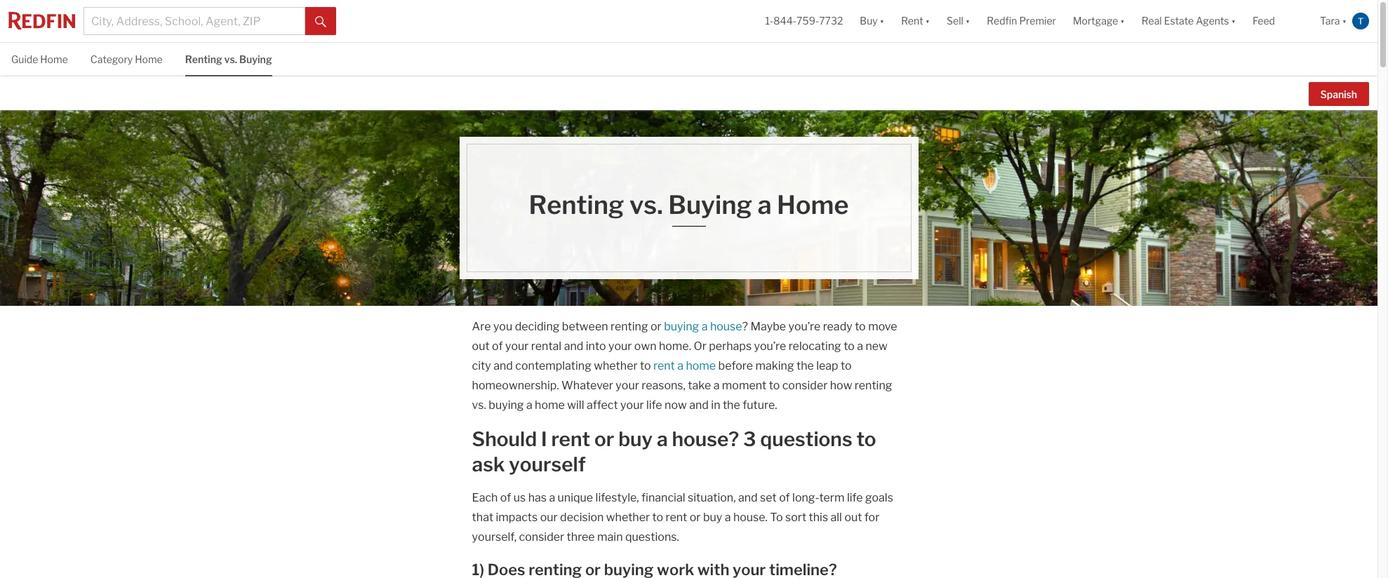 Task type: describe. For each thing, give the bounding box(es) containing it.
for
[[865, 511, 880, 524]]

into
[[586, 340, 606, 353]]

own
[[635, 340, 657, 353]]

1 horizontal spatial you're
[[789, 320, 821, 333]]

yourself
[[509, 453, 586, 477]]

rental
[[531, 340, 562, 353]]

0 horizontal spatial the
[[723, 399, 740, 412]]

a inside ? maybe you're ready to move out of your rental and into your own home. or perhaps you're relocating to a new city and contemplating whether to
[[857, 340, 863, 353]]

impacts
[[496, 511, 538, 524]]

real estate agents ▾
[[1142, 15, 1236, 27]]

mortgage ▾
[[1073, 15, 1125, 27]]

1-844-759-7732 link
[[765, 15, 843, 27]]

out inside each of us has a unique lifestyle, financial situation, and set of long-term life goals that impacts our decision whether to rent or buy a house. to sort this all out for yourself, consider three main questions.
[[845, 511, 862, 524]]

life inside each of us has a unique lifestyle, financial situation, and set of long-term life goals that impacts our decision whether to rent or buy a house. to sort this all out for yourself, consider three main questions.
[[847, 491, 863, 505]]

real estate agents ▾ button
[[1134, 0, 1245, 42]]

vs. for renting vs. buying
[[224, 53, 237, 65]]

?
[[742, 320, 748, 333]]

submit search image
[[315, 16, 326, 27]]

how
[[830, 379, 853, 392]]

life inside before making the leap to homeownership. whatever your reasons, take a moment to consider how renting vs. buying a home will affect your life now and in the future.
[[647, 399, 662, 412]]

should
[[472, 428, 537, 451]]

tara
[[1321, 15, 1341, 27]]

spanish
[[1321, 88, 1358, 100]]

2 horizontal spatial home
[[777, 190, 849, 220]]

redfin premier
[[987, 15, 1056, 27]]

moment
[[722, 379, 767, 392]]

0 horizontal spatial you're
[[754, 340, 786, 353]]

your down you
[[505, 340, 529, 353]]

mortgage ▾ button
[[1073, 0, 1125, 42]]

main
[[597, 531, 623, 544]]

home for guide home
[[40, 53, 68, 65]]

set
[[760, 491, 777, 505]]

you
[[493, 320, 513, 333]]

or inside should i rent or buy a house? 3 questions to ask yourself
[[595, 428, 614, 451]]

city
[[472, 359, 491, 373]]

to right leap
[[841, 359, 852, 373]]

▾ for mortgage ▾
[[1121, 15, 1125, 27]]

take
[[688, 379, 711, 392]]

category home
[[90, 53, 163, 65]]

homeownership.
[[472, 379, 559, 392]]

relocating
[[789, 340, 842, 353]]

mortgage
[[1073, 15, 1119, 27]]

rent ▾
[[901, 15, 930, 27]]

▾ for buy ▾
[[880, 15, 885, 27]]

1-844-759-7732
[[765, 15, 843, 27]]

making
[[756, 359, 794, 373]]

or
[[694, 340, 707, 353]]

renting for renting vs. buying a home
[[529, 190, 624, 220]]

whatever
[[562, 379, 613, 392]]

house.
[[734, 511, 768, 524]]

unique
[[558, 491, 593, 505]]

redfin premier button
[[979, 0, 1065, 42]]

guide
[[11, 53, 38, 65]]

user photo image
[[1353, 13, 1370, 29]]

yourself,
[[472, 531, 517, 544]]

to down own
[[640, 359, 651, 373]]

buying for renting vs. buying
[[239, 53, 272, 65]]

three
[[567, 531, 595, 544]]

estate
[[1164, 15, 1194, 27]]

category
[[90, 53, 133, 65]]

▾ for tara ▾
[[1343, 15, 1347, 27]]

contemplating
[[516, 359, 592, 373]]

to down ready
[[844, 340, 855, 353]]

questions
[[760, 428, 853, 451]]

financial
[[642, 491, 686, 505]]

▾ inside "link"
[[1232, 15, 1236, 27]]

to down the making
[[769, 379, 780, 392]]

to inside each of us has a unique lifestyle, financial situation, and set of long-term life goals that impacts our decision whether to rent or buy a house. to sort this all out for yourself, consider three main questions.
[[653, 511, 663, 524]]

between
[[562, 320, 608, 333]]

mortgage ▾ button
[[1065, 0, 1134, 42]]

▾ for sell ▾
[[966, 15, 970, 27]]

1 horizontal spatial or
[[651, 320, 662, 333]]

this
[[809, 511, 828, 524]]

perhaps
[[709, 340, 752, 353]]

guide home
[[11, 53, 68, 65]]

real
[[1142, 15, 1162, 27]]

us
[[514, 491, 526, 505]]

questions.
[[625, 531, 679, 544]]

1 horizontal spatial home
[[686, 359, 716, 373]]

maybe
[[751, 320, 786, 333]]

consider inside before making the leap to homeownership. whatever your reasons, take a moment to consider how renting vs. buying a home will affect your life now and in the future.
[[783, 379, 828, 392]]

? maybe you're ready to move out of your rental and into your own home. or perhaps you're relocating to a new city and contemplating whether to
[[472, 320, 897, 373]]

of left us
[[500, 491, 511, 505]]

0 vertical spatial rent
[[654, 359, 675, 373]]

your down the are you deciding between renting or buying a house
[[609, 340, 632, 353]]

long-
[[793, 491, 820, 505]]

sell ▾ button
[[947, 0, 970, 42]]

home inside before making the leap to homeownership. whatever your reasons, take a moment to consider how renting vs. buying a home will affect your life now and in the future.
[[535, 399, 565, 412]]

our
[[540, 511, 558, 524]]

deciding
[[515, 320, 560, 333]]

vs. for renting vs. buying a home
[[630, 190, 663, 220]]

consider inside each of us has a unique lifestyle, financial situation, and set of long-term life goals that impacts our decision whether to rent or buy a house. to sort this all out for yourself, consider three main questions.
[[519, 531, 565, 544]]

759-
[[797, 15, 819, 27]]

future.
[[743, 399, 778, 412]]

each of us has a unique lifestyle, financial situation, and set of long-term life goals that impacts our decision whether to rent or buy a house. to sort this all out for yourself, consider three main questions.
[[472, 491, 894, 544]]

each
[[472, 491, 498, 505]]

in
[[711, 399, 721, 412]]

0 vertical spatial renting
[[611, 320, 648, 333]]

before making the leap to homeownership. whatever your reasons, take a moment to consider how renting vs. buying a home will affect your life now and in the future.
[[472, 359, 893, 412]]

home.
[[659, 340, 691, 353]]

rent ▾ button
[[901, 0, 930, 42]]

renting vs. buying
[[185, 53, 272, 65]]



Task type: vqa. For each thing, say whether or not it's contained in the screenshot.
Tara
yes



Task type: locate. For each thing, give the bounding box(es) containing it.
are you deciding between renting or buying a house
[[472, 320, 742, 333]]

1 vertical spatial out
[[845, 511, 862, 524]]

▾ for rent ▾
[[926, 15, 930, 27]]

rent a home
[[654, 359, 716, 373]]

7732
[[819, 15, 843, 27]]

to
[[770, 511, 783, 524]]

term
[[820, 491, 845, 505]]

to up questions.
[[653, 511, 663, 524]]

2 vertical spatial rent
[[666, 511, 688, 524]]

1 horizontal spatial home
[[135, 53, 163, 65]]

1 horizontal spatial the
[[797, 359, 814, 373]]

renting right how
[[855, 379, 893, 392]]

0 horizontal spatial buying
[[489, 399, 524, 412]]

tara ▾
[[1321, 15, 1347, 27]]

agents
[[1196, 15, 1230, 27]]

a inside should i rent or buy a house? 3 questions to ask yourself
[[657, 428, 668, 451]]

to right questions
[[857, 428, 876, 451]]

situation,
[[688, 491, 736, 505]]

buy inside should i rent or buy a house? 3 questions to ask yourself
[[619, 428, 653, 451]]

sell
[[947, 15, 964, 27]]

▾ right 'buy'
[[880, 15, 885, 27]]

will
[[567, 399, 584, 412]]

all
[[831, 511, 842, 524]]

of down you
[[492, 340, 503, 353]]

0 vertical spatial the
[[797, 359, 814, 373]]

▾ right sell
[[966, 15, 970, 27]]

3
[[743, 428, 756, 451]]

844-
[[774, 15, 797, 27]]

6 ▾ from the left
[[1343, 15, 1347, 27]]

and
[[564, 340, 584, 353], [494, 359, 513, 373], [690, 399, 709, 412], [739, 491, 758, 505]]

0 vertical spatial buying
[[239, 53, 272, 65]]

3 ▾ from the left
[[966, 15, 970, 27]]

of inside ? maybe you're ready to move out of your rental and into your own home. or perhaps you're relocating to a new city and contemplating whether to
[[492, 340, 503, 353]]

and left into
[[564, 340, 584, 353]]

0 vertical spatial vs.
[[224, 53, 237, 65]]

buy inside each of us has a unique lifestyle, financial situation, and set of long-term life goals that impacts our decision whether to rent or buy a house. to sort this all out for yourself, consider three main questions.
[[703, 511, 723, 524]]

out inside ? maybe you're ready to move out of your rental and into your own home. or perhaps you're relocating to a new city and contemplating whether to
[[472, 340, 490, 353]]

buy
[[619, 428, 653, 451], [703, 511, 723, 524]]

1 horizontal spatial consider
[[783, 379, 828, 392]]

1 horizontal spatial buy
[[703, 511, 723, 524]]

buying up the home.
[[664, 320, 699, 333]]

home left 'will'
[[535, 399, 565, 412]]

i
[[541, 428, 547, 451]]

rent
[[901, 15, 924, 27]]

2 horizontal spatial or
[[690, 511, 701, 524]]

rent inside should i rent or buy a house? 3 questions to ask yourself
[[551, 428, 591, 451]]

buying inside 'link'
[[239, 53, 272, 65]]

home
[[686, 359, 716, 373], [535, 399, 565, 412]]

you're down maybe in the right bottom of the page
[[754, 340, 786, 353]]

0 vertical spatial you're
[[789, 320, 821, 333]]

▾ right the agents
[[1232, 15, 1236, 27]]

1 vertical spatial consider
[[519, 531, 565, 544]]

City, Address, School, Agent, ZIP search field
[[84, 7, 305, 35]]

1 vertical spatial rent
[[551, 428, 591, 451]]

1 horizontal spatial out
[[845, 511, 862, 524]]

1 vertical spatial buying
[[668, 190, 753, 220]]

and up house.
[[739, 491, 758, 505]]

and inside before making the leap to homeownership. whatever your reasons, take a moment to consider how renting vs. buying a home will affect your life now and in the future.
[[690, 399, 709, 412]]

of right set
[[779, 491, 790, 505]]

renting vs. buying a home
[[529, 190, 849, 220]]

the right in
[[723, 399, 740, 412]]

2 vertical spatial vs.
[[472, 399, 486, 412]]

to left move
[[855, 320, 866, 333]]

whether
[[594, 359, 638, 373], [606, 511, 650, 524]]

1 vertical spatial home
[[535, 399, 565, 412]]

renting vs. buying link
[[185, 43, 272, 75]]

buying inside before making the leap to homeownership. whatever your reasons, take a moment to consider how renting vs. buying a home will affect your life now and in the future.
[[489, 399, 524, 412]]

goals
[[866, 491, 894, 505]]

life right term
[[847, 491, 863, 505]]

the
[[797, 359, 814, 373], [723, 399, 740, 412]]

1 horizontal spatial vs.
[[472, 399, 486, 412]]

real estate agents ▾ link
[[1142, 0, 1236, 42]]

buy ▾ button
[[860, 0, 885, 42]]

house?
[[672, 428, 739, 451]]

your
[[505, 340, 529, 353], [609, 340, 632, 353], [616, 379, 639, 392], [621, 399, 644, 412]]

buying down homeownership.
[[489, 399, 524, 412]]

renting for renting vs. buying
[[185, 53, 222, 65]]

1-
[[765, 15, 774, 27]]

buy ▾
[[860, 15, 885, 27]]

1 vertical spatial buy
[[703, 511, 723, 524]]

1 vertical spatial renting
[[529, 190, 624, 220]]

life
[[647, 399, 662, 412], [847, 491, 863, 505]]

your right affect at bottom
[[621, 399, 644, 412]]

0 vertical spatial home
[[686, 359, 716, 373]]

has
[[528, 491, 547, 505]]

out right all
[[845, 511, 862, 524]]

0 vertical spatial or
[[651, 320, 662, 333]]

0 horizontal spatial renting
[[185, 53, 222, 65]]

0 vertical spatial life
[[647, 399, 662, 412]]

your up affect at bottom
[[616, 379, 639, 392]]

should i rent or buy a house? 3 questions to ask yourself
[[472, 428, 876, 477]]

home
[[40, 53, 68, 65], [135, 53, 163, 65], [777, 190, 849, 220]]

before
[[719, 359, 753, 373]]

premier
[[1020, 15, 1056, 27]]

house
[[710, 320, 742, 333]]

or
[[651, 320, 662, 333], [595, 428, 614, 451], [690, 511, 701, 524]]

0 horizontal spatial consider
[[519, 531, 565, 544]]

▾ right rent
[[926, 15, 930, 27]]

you're up relocating
[[789, 320, 821, 333]]

or inside each of us has a unique lifestyle, financial situation, and set of long-term life goals that impacts our decision whether to rent or buy a house. to sort this all out for yourself, consider three main questions.
[[690, 511, 701, 524]]

to
[[855, 320, 866, 333], [844, 340, 855, 353], [640, 359, 651, 373], [841, 359, 852, 373], [769, 379, 780, 392], [857, 428, 876, 451], [653, 511, 663, 524]]

1 ▾ from the left
[[880, 15, 885, 27]]

4 ▾ from the left
[[1121, 15, 1125, 27]]

renting up own
[[611, 320, 648, 333]]

1 horizontal spatial buying
[[668, 190, 753, 220]]

that
[[472, 511, 494, 524]]

0 horizontal spatial buy
[[619, 428, 653, 451]]

2 horizontal spatial vs.
[[630, 190, 663, 220]]

renting inside before making the leap to homeownership. whatever your reasons, take a moment to consider how renting vs. buying a home will affect your life now and in the future.
[[855, 379, 893, 392]]

home for category home
[[135, 53, 163, 65]]

now
[[665, 399, 687, 412]]

2 vertical spatial or
[[690, 511, 701, 524]]

sort
[[786, 511, 807, 524]]

consider down leap
[[783, 379, 828, 392]]

guide home link
[[11, 43, 68, 75]]

buying
[[239, 53, 272, 65], [668, 190, 753, 220]]

home down or at bottom
[[686, 359, 716, 373]]

whether inside ? maybe you're ready to move out of your rental and into your own home. or perhaps you're relocating to a new city and contemplating whether to
[[594, 359, 638, 373]]

1 horizontal spatial renting
[[855, 379, 893, 392]]

whether inside each of us has a unique lifestyle, financial situation, and set of long-term life goals that impacts our decision whether to rent or buy a house. to sort this all out for yourself, consider three main questions.
[[606, 511, 650, 524]]

0 vertical spatial renting
[[185, 53, 222, 65]]

out down are
[[472, 340, 490, 353]]

2 ▾ from the left
[[926, 15, 930, 27]]

rent up reasons,
[[654, 359, 675, 373]]

0 horizontal spatial or
[[595, 428, 614, 451]]

rent inside each of us has a unique lifestyle, financial situation, and set of long-term life goals that impacts our decision whether to rent or buy a house. to sort this all out for yourself, consider three main questions.
[[666, 511, 688, 524]]

whether down lifestyle,
[[606, 511, 650, 524]]

1 vertical spatial buying
[[489, 399, 524, 412]]

rent right i
[[551, 428, 591, 451]]

life left now
[[647, 399, 662, 412]]

0 horizontal spatial vs.
[[224, 53, 237, 65]]

or down situation,
[[690, 511, 701, 524]]

the down relocating
[[797, 359, 814, 373]]

0 horizontal spatial life
[[647, 399, 662, 412]]

or up own
[[651, 320, 662, 333]]

rent a home link
[[654, 359, 716, 373]]

category home link
[[90, 43, 163, 75]]

▾ right the mortgage
[[1121, 15, 1125, 27]]

consider
[[783, 379, 828, 392], [519, 531, 565, 544]]

vs. inside 'link'
[[224, 53, 237, 65]]

vs. inside before making the leap to homeownership. whatever your reasons, take a moment to consider how renting vs. buying a home will affect your life now and in the future.
[[472, 399, 486, 412]]

to inside should i rent or buy a house? 3 questions to ask yourself
[[857, 428, 876, 451]]

1 vertical spatial or
[[595, 428, 614, 451]]

or down affect at bottom
[[595, 428, 614, 451]]

are
[[472, 320, 491, 333]]

whether down into
[[594, 359, 638, 373]]

buy down situation,
[[703, 511, 723, 524]]

1 vertical spatial you're
[[754, 340, 786, 353]]

0 horizontal spatial buying
[[239, 53, 272, 65]]

0 horizontal spatial out
[[472, 340, 490, 353]]

0 horizontal spatial home
[[535, 399, 565, 412]]

lifestyle,
[[596, 491, 639, 505]]

1 vertical spatial whether
[[606, 511, 650, 524]]

spanish button
[[1309, 82, 1370, 106]]

sell ▾ button
[[939, 0, 979, 42]]

1 vertical spatial life
[[847, 491, 863, 505]]

0 vertical spatial buying
[[664, 320, 699, 333]]

of
[[492, 340, 503, 353], [500, 491, 511, 505], [779, 491, 790, 505]]

0 vertical spatial consider
[[783, 379, 828, 392]]

ready
[[823, 320, 853, 333]]

buy
[[860, 15, 878, 27]]

buying a house link
[[664, 320, 742, 333]]

1 horizontal spatial life
[[847, 491, 863, 505]]

leap
[[817, 359, 839, 373]]

1 vertical spatial the
[[723, 399, 740, 412]]

renting inside 'link'
[[185, 53, 222, 65]]

reasons,
[[642, 379, 686, 392]]

rent down financial
[[666, 511, 688, 524]]

0 horizontal spatial home
[[40, 53, 68, 65]]

0 vertical spatial buy
[[619, 428, 653, 451]]

5 ▾ from the left
[[1232, 15, 1236, 27]]

1 horizontal spatial renting
[[529, 190, 624, 220]]

buying for renting vs. buying a home
[[668, 190, 753, 220]]

decision
[[560, 511, 604, 524]]

0 vertical spatial out
[[472, 340, 490, 353]]

and left in
[[690, 399, 709, 412]]

and right city at left
[[494, 359, 513, 373]]

1 vertical spatial renting
[[855, 379, 893, 392]]

▾ right "tara"
[[1343, 15, 1347, 27]]

consider down our
[[519, 531, 565, 544]]

0 vertical spatial whether
[[594, 359, 638, 373]]

1 vertical spatial vs.
[[630, 190, 663, 220]]

buy down reasons,
[[619, 428, 653, 451]]

feed
[[1253, 15, 1276, 27]]

1 horizontal spatial buying
[[664, 320, 699, 333]]

vs.
[[224, 53, 237, 65], [630, 190, 663, 220], [472, 399, 486, 412]]

0 horizontal spatial renting
[[611, 320, 648, 333]]

feed button
[[1245, 0, 1312, 42]]

and inside each of us has a unique lifestyle, financial situation, and set of long-term life goals that impacts our decision whether to rent or buy a house. to sort this all out for yourself, consider three main questions.
[[739, 491, 758, 505]]



